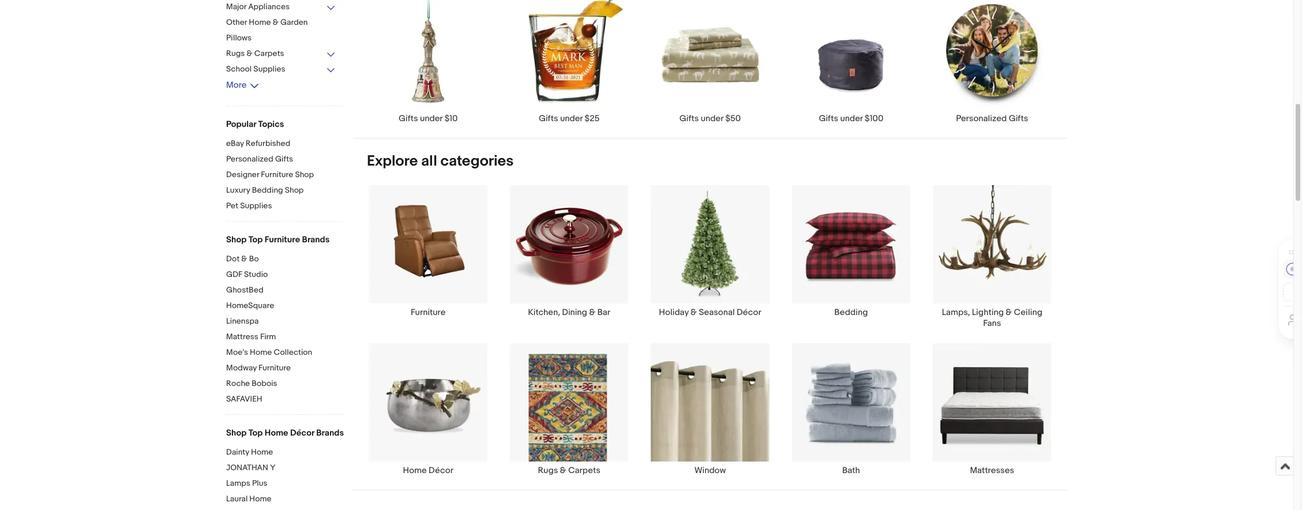 Task type: describe. For each thing, give the bounding box(es) containing it.
ceiling
[[1014, 307, 1043, 318]]

plus
[[252, 479, 268, 488]]

linenspa
[[226, 316, 259, 326]]

supplies for bedding
[[240, 201, 272, 211]]

dot
[[226, 254, 240, 264]]

under for $25
[[560, 113, 583, 124]]

laural home link
[[226, 494, 345, 505]]

dainty home jonathan y lamps plus laural home
[[226, 447, 276, 504]]

kitchen, dining & bar
[[528, 307, 611, 318]]

homesquare link
[[226, 301, 345, 312]]

mattress
[[226, 332, 259, 342]]

pillows link
[[226, 33, 336, 44]]

more button
[[226, 80, 259, 91]]

under for $100
[[841, 113, 863, 124]]

bedding inside 'ebay refurbished personalized gifts designer furniture shop luxury bedding shop pet supplies'
[[252, 185, 283, 195]]

rugs inside major appliances other home & garden pillows rugs & carpets school supplies
[[226, 48, 245, 58]]

luxury bedding shop link
[[226, 185, 345, 196]]

dot & bo link
[[226, 254, 345, 265]]

gdf studio link
[[226, 270, 345, 281]]

ebay
[[226, 139, 244, 148]]

gifts under $10 link
[[358, 0, 499, 124]]

categories
[[441, 152, 514, 170]]

pillows
[[226, 33, 252, 43]]

& inside dot & bo gdf studio ghostbed homesquare linenspa mattress firm moe's home collection modway furniture roche bobois safavieh
[[241, 254, 247, 264]]

homesquare
[[226, 301, 274, 311]]

home décor
[[403, 465, 454, 476]]

ebay refurbished link
[[226, 139, 345, 150]]

all
[[421, 152, 437, 170]]

modway
[[226, 363, 257, 373]]

modway furniture link
[[226, 363, 345, 374]]

décor for home
[[290, 428, 315, 439]]

window link
[[640, 343, 781, 476]]

furniture inside dot & bo gdf studio ghostbed homesquare linenspa mattress firm moe's home collection modway furniture roche bobois safavieh
[[259, 363, 291, 373]]

designer furniture shop link
[[226, 170, 345, 181]]

furniture inside furniture link
[[411, 307, 446, 318]]

jonathan y link
[[226, 463, 345, 474]]

dainty
[[226, 447, 249, 457]]

shop up dainty
[[226, 428, 247, 439]]

gifts for gifts under $10
[[399, 113, 418, 124]]

0 vertical spatial brands
[[302, 234, 330, 245]]

0 vertical spatial personalized gifts link
[[922, 0, 1063, 124]]

mattress firm link
[[226, 332, 345, 343]]

safavieh
[[226, 394, 262, 404]]

rugs & carpets link
[[499, 343, 640, 476]]

ebay refurbished personalized gifts designer furniture shop luxury bedding shop pet supplies
[[226, 139, 314, 211]]

linenspa link
[[226, 316, 345, 327]]

top for furniture
[[249, 234, 263, 245]]

major appliances other home & garden pillows rugs & carpets school supplies
[[226, 2, 308, 74]]

jonathan
[[226, 463, 268, 473]]

mattresses
[[971, 465, 1015, 476]]

pet
[[226, 201, 238, 211]]

school
[[226, 64, 252, 74]]

kitchen,
[[528, 307, 560, 318]]

dainty home link
[[226, 447, 345, 458]]

bar
[[598, 307, 611, 318]]

seasonal
[[699, 307, 735, 318]]

gifts under $100 link
[[781, 0, 922, 124]]

shop up luxury bedding shop link
[[295, 170, 314, 180]]

holiday
[[659, 307, 689, 318]]

bobois
[[252, 379, 277, 388]]

collection
[[274, 347, 312, 357]]

home inside dot & bo gdf studio ghostbed homesquare linenspa mattress firm moe's home collection modway furniture roche bobois safavieh
[[250, 347, 272, 357]]

topics
[[258, 119, 284, 130]]

$25
[[585, 113, 600, 124]]

pet supplies link
[[226, 201, 345, 212]]

garden
[[280, 17, 308, 27]]

lamps plus link
[[226, 479, 345, 489]]

gifts for gifts under $50
[[680, 113, 699, 124]]

popular topics
[[226, 119, 284, 130]]

under for $50
[[701, 113, 724, 124]]

ghostbed
[[226, 285, 264, 295]]

bath
[[843, 465, 861, 476]]



Task type: locate. For each thing, give the bounding box(es) containing it.
1 top from the top
[[249, 234, 263, 245]]

shop up dot
[[226, 234, 247, 245]]

roche bobois link
[[226, 379, 345, 390]]

1 vertical spatial personalized gifts link
[[226, 154, 345, 165]]

home décor link
[[358, 343, 499, 476]]

window
[[695, 465, 726, 476]]

more
[[226, 80, 247, 91]]

top for home
[[249, 428, 263, 439]]

0 horizontal spatial décor
[[290, 428, 315, 439]]

appliances
[[248, 2, 290, 12]]

under for $10
[[420, 113, 443, 124]]

lamps
[[226, 479, 250, 488]]

supplies
[[254, 64, 285, 74], [240, 201, 272, 211]]

gifts under $25 link
[[499, 0, 640, 124]]

gifts
[[399, 113, 418, 124], [539, 113, 559, 124], [680, 113, 699, 124], [819, 113, 839, 124], [1009, 113, 1029, 124], [275, 154, 293, 164]]

rugs & carpets button
[[226, 48, 336, 59]]

dot & bo gdf studio ghostbed homesquare linenspa mattress firm moe's home collection modway furniture roche bobois safavieh
[[226, 254, 312, 404]]

1 under from the left
[[420, 113, 443, 124]]

laural
[[226, 494, 248, 504]]

0 horizontal spatial personalized
[[226, 154, 273, 164]]

1 vertical spatial décor
[[290, 428, 315, 439]]

3 under from the left
[[701, 113, 724, 124]]

top up bo
[[249, 234, 263, 245]]

luxury
[[226, 185, 250, 195]]

under left $100
[[841, 113, 863, 124]]

personalized
[[957, 113, 1007, 124], [226, 154, 273, 164]]

school supplies button
[[226, 64, 336, 75]]

studio
[[244, 270, 268, 279]]

1 vertical spatial supplies
[[240, 201, 272, 211]]

under left $10
[[420, 113, 443, 124]]

ghostbed link
[[226, 285, 345, 296]]

0 vertical spatial bedding
[[252, 185, 283, 195]]

y
[[270, 463, 276, 473]]

moe's
[[226, 347, 248, 357]]

1 vertical spatial top
[[249, 428, 263, 439]]

furniture inside 'ebay refurbished personalized gifts designer furniture shop luxury bedding shop pet supplies'
[[261, 170, 293, 180]]

gdf
[[226, 270, 242, 279]]

shop top home décor brands
[[226, 428, 344, 439]]

shop
[[295, 170, 314, 180], [285, 185, 304, 195], [226, 234, 247, 245], [226, 428, 247, 439]]

furniture link
[[358, 184, 499, 329]]

designer
[[226, 170, 259, 180]]

home inside major appliances other home & garden pillows rugs & carpets school supplies
[[249, 17, 271, 27]]

personalized gifts
[[957, 113, 1029, 124]]

under left the $50
[[701, 113, 724, 124]]

rugs
[[226, 48, 245, 58], [538, 465, 558, 476]]

rugs & carpets
[[538, 465, 601, 476]]

under
[[420, 113, 443, 124], [560, 113, 583, 124], [701, 113, 724, 124], [841, 113, 863, 124]]

$10
[[445, 113, 458, 124]]

holiday & seasonal décor
[[659, 307, 762, 318]]

personalized inside 'ebay refurbished personalized gifts designer furniture shop luxury bedding shop pet supplies'
[[226, 154, 273, 164]]

supplies inside major appliances other home & garden pillows rugs & carpets school supplies
[[254, 64, 285, 74]]

0 vertical spatial carpets
[[254, 48, 284, 58]]

shop down designer furniture shop link in the left of the page
[[285, 185, 304, 195]]

& inside lamps, lighting & ceiling fans
[[1006, 307, 1013, 318]]

gifts for gifts under $100
[[819, 113, 839, 124]]

lamps, lighting & ceiling fans link
[[922, 184, 1063, 329]]

2 under from the left
[[560, 113, 583, 124]]

other home & garden link
[[226, 17, 336, 28]]

1 horizontal spatial décor
[[429, 465, 454, 476]]

0 vertical spatial décor
[[737, 307, 762, 318]]

explore all categories
[[367, 152, 514, 170]]

brands up dainty home link
[[316, 428, 344, 439]]

gifts inside 'ebay refurbished personalized gifts designer furniture shop luxury bedding shop pet supplies'
[[275, 154, 293, 164]]

1 horizontal spatial bedding
[[835, 307, 868, 318]]

bedding inside bedding link
[[835, 307, 868, 318]]

1 horizontal spatial carpets
[[569, 465, 601, 476]]

furniture
[[261, 170, 293, 180], [265, 234, 300, 245], [411, 307, 446, 318], [259, 363, 291, 373]]

under left $25
[[560, 113, 583, 124]]

moe's home collection link
[[226, 347, 345, 358]]

0 vertical spatial top
[[249, 234, 263, 245]]

bath link
[[781, 343, 922, 476]]

gifts under $100
[[819, 113, 884, 124]]

gifts under $50
[[680, 113, 741, 124]]

holiday & seasonal décor link
[[640, 184, 781, 329]]

$100
[[865, 113, 884, 124]]

2 horizontal spatial décor
[[737, 307, 762, 318]]

bedding link
[[781, 184, 922, 329]]

bedding
[[252, 185, 283, 195], [835, 307, 868, 318]]

0 vertical spatial rugs
[[226, 48, 245, 58]]

lighting
[[973, 307, 1004, 318]]

1 horizontal spatial personalized
[[957, 113, 1007, 124]]

& inside 'link'
[[589, 307, 596, 318]]

safavieh link
[[226, 394, 345, 405]]

1 vertical spatial rugs
[[538, 465, 558, 476]]

lamps,
[[942, 307, 971, 318]]

1 vertical spatial bedding
[[835, 307, 868, 318]]

supplies inside 'ebay refurbished personalized gifts designer furniture shop luxury bedding shop pet supplies'
[[240, 201, 272, 211]]

mattresses link
[[922, 343, 1063, 476]]

2 top from the top
[[249, 428, 263, 439]]

major
[[226, 2, 246, 12]]

0 horizontal spatial bedding
[[252, 185, 283, 195]]

supplies down luxury
[[240, 201, 272, 211]]

1 vertical spatial carpets
[[569, 465, 601, 476]]

brands up dot & bo link
[[302, 234, 330, 245]]

1 vertical spatial personalized
[[226, 154, 273, 164]]

1 horizontal spatial personalized gifts link
[[922, 0, 1063, 124]]

supplies for &
[[254, 64, 285, 74]]

0 vertical spatial personalized
[[957, 113, 1007, 124]]

major appliances button
[[226, 2, 336, 13]]

2 vertical spatial décor
[[429, 465, 454, 476]]

1 horizontal spatial rugs
[[538, 465, 558, 476]]

0 horizontal spatial personalized gifts link
[[226, 154, 345, 165]]

0 vertical spatial supplies
[[254, 64, 285, 74]]

kitchen, dining & bar link
[[499, 184, 640, 329]]

gifts under $50 link
[[640, 0, 781, 124]]

0 horizontal spatial carpets
[[254, 48, 284, 58]]

personalized gifts link
[[922, 0, 1063, 124], [226, 154, 345, 165]]

refurbished
[[246, 139, 291, 148]]

4 under from the left
[[841, 113, 863, 124]]

top up dainty
[[249, 428, 263, 439]]

popular
[[226, 119, 256, 130]]

1 vertical spatial brands
[[316, 428, 344, 439]]

brands
[[302, 234, 330, 245], [316, 428, 344, 439]]

explore
[[367, 152, 418, 170]]

$50
[[726, 113, 741, 124]]

carpets inside major appliances other home & garden pillows rugs & carpets school supplies
[[254, 48, 284, 58]]

décor for seasonal
[[737, 307, 762, 318]]

shop top furniture brands
[[226, 234, 330, 245]]

firm
[[260, 332, 276, 342]]

bo
[[249, 254, 259, 264]]

roche
[[226, 379, 250, 388]]

carpets
[[254, 48, 284, 58], [569, 465, 601, 476]]

gifts for gifts under $25
[[539, 113, 559, 124]]

supplies down "rugs & carpets" dropdown button
[[254, 64, 285, 74]]

0 horizontal spatial rugs
[[226, 48, 245, 58]]

home
[[249, 17, 271, 27], [250, 347, 272, 357], [265, 428, 288, 439], [251, 447, 273, 457], [403, 465, 427, 476], [250, 494, 272, 504]]

gifts under $10
[[399, 113, 458, 124]]

fans
[[984, 318, 1002, 329]]

lamps, lighting & ceiling fans
[[942, 307, 1043, 329]]



Task type: vqa. For each thing, say whether or not it's contained in the screenshot.
the terms in see terms and apply now
no



